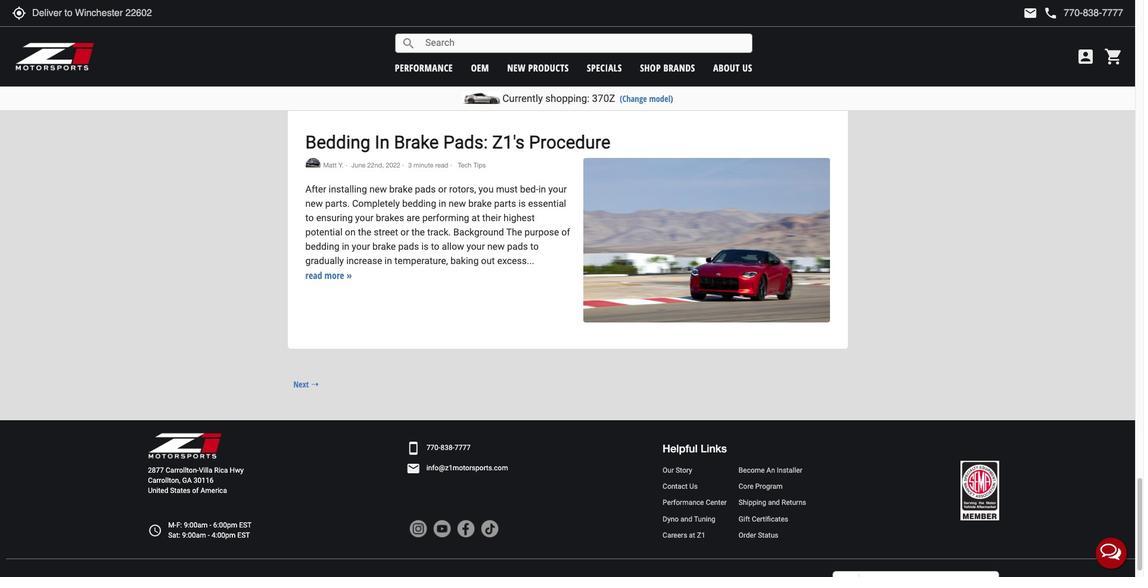 Task type: describe. For each thing, give the bounding box(es) containing it.
bed-
[[520, 184, 539, 195]]

matt
[[323, 162, 337, 169]]

pads up temperature,
[[398, 241, 419, 252]]

and for returns
[[768, 499, 780, 507]]

brands
[[664, 61, 696, 74]]

gift
[[739, 515, 750, 523]]

allow
[[442, 241, 464, 252]]

new down after
[[306, 198, 323, 209]]

oem
[[471, 61, 489, 74]]

sema member logo image
[[961, 461, 1000, 521]]

shop brands link
[[640, 61, 696, 74]]

shop brands
[[640, 61, 696, 74]]

account_box link
[[1074, 47, 1099, 66]]

2877
[[148, 466, 164, 475]]

1 vertical spatial or
[[401, 227, 409, 238]]

contact
[[663, 482, 688, 491]]

2022
[[386, 162, 401, 169]]

your down the background
[[467, 241, 485, 252]]

2 vertical spatial brake
[[373, 241, 396, 252]]

access_time
[[148, 523, 162, 538]]

parts.
[[325, 198, 350, 209]]

account_box
[[1077, 47, 1096, 66]]

0 horizontal spatial to
[[306, 212, 314, 224]]

new products link
[[507, 61, 569, 74]]

story
[[676, 466, 692, 475]]

shipping and returns link
[[739, 498, 807, 508]]

0 vertical spatial brake
[[389, 184, 413, 195]]

an
[[767, 466, 775, 475]]

specials
[[587, 61, 622, 74]]

0 vertical spatial read
[[436, 162, 449, 169]]

new up currently
[[507, 61, 526, 74]]

performance
[[395, 61, 453, 74]]

pads down minute
[[415, 184, 436, 195]]

links
[[701, 442, 727, 455]]

bedding in brake pads: z1's procedure image
[[584, 158, 830, 322]]

info@z1motorsports.com
[[427, 464, 508, 472]]

in right increase
[[385, 255, 392, 266]]

mail link
[[1024, 6, 1038, 20]]

gradually
[[306, 255, 344, 266]]

of inside 2877 carrollton-villa rica hwy carrollton, ga 30116 united states of america
[[192, 487, 199, 495]]

f:
[[176, 521, 182, 529]]

your down completely
[[355, 212, 374, 224]]

tuning
[[694, 515, 716, 523]]

mail
[[1024, 6, 1038, 20]]

tiktok link image
[[481, 520, 499, 538]]

rotors,
[[449, 184, 476, 195]]

Search search field
[[416, 34, 752, 52]]

america
[[201, 487, 227, 495]]

performance center link
[[663, 498, 727, 508]]

on
[[345, 227, 356, 238]]

purpose
[[525, 227, 559, 238]]

june 22nd, 2022
[[351, 162, 401, 169]]

in down on
[[342, 241, 350, 252]]

z1 motorsports logo image
[[15, 42, 95, 72]]

more
[[325, 269, 344, 282]]

bedding
[[306, 132, 371, 153]]

m-
[[168, 521, 176, 529]]

info@z1motorsports.com link
[[427, 463, 508, 473]]

access_time m-f: 9:00am - 6:00pm est sat: 9:00am - 4:00pm est
[[148, 521, 252, 539]]

1 horizontal spatial to
[[431, 241, 440, 252]]

their
[[482, 212, 501, 224]]

3 minute read
[[408, 162, 449, 169]]

minute
[[414, 162, 434, 169]]

of inside after installing new brake pads or rotors, you must bed-in your new parts. completely bedding in new brake parts is essential to ensuring your brakes are performing at their highest potential on the street or the track. background the purpose of bedding in your brake pads is to allow your new pads to gradually increase in temperature, baking out excess... read more »
[[562, 227, 570, 238]]

out
[[481, 255, 495, 266]]

parts
[[494, 198, 516, 209]]

next
[[294, 378, 309, 390]]

smartphone
[[406, 441, 421, 455]]

22nd,
[[368, 162, 384, 169]]

2877 carrollton-villa rica hwy carrollton, ga 30116 united states of america
[[148, 466, 244, 495]]

0 horizontal spatial is
[[422, 241, 429, 252]]

1 vertical spatial 9:00am
[[182, 531, 206, 539]]

carrollton,
[[148, 476, 180, 485]]

become an installer
[[739, 466, 803, 475]]

z1
[[697, 531, 706, 539]]

smartphone 770-838-7777
[[406, 441, 471, 455]]

tech tips
[[456, 162, 486, 169]]

youtube link image
[[433, 520, 451, 538]]

performance center
[[663, 499, 727, 507]]

order status
[[739, 531, 779, 539]]

us for about us
[[743, 61, 753, 74]]

1 vertical spatial bedding
[[306, 241, 340, 252]]

performing
[[422, 212, 469, 224]]

0 vertical spatial est
[[239, 521, 252, 529]]

brakes
[[376, 212, 404, 224]]

(change
[[620, 93, 647, 104]]

installing
[[329, 184, 367, 195]]

procedure
[[529, 132, 611, 153]]

phone link
[[1044, 6, 1124, 20]]

excess...
[[497, 255, 535, 266]]

our story
[[663, 466, 692, 475]]

838-
[[441, 444, 455, 452]]

sat:
[[168, 531, 180, 539]]

background
[[454, 227, 504, 238]]



Task type: vqa. For each thing, say whether or not it's contained in the screenshot.
topmost 8
no



Task type: locate. For each thing, give the bounding box(es) containing it.
matt y.
[[323, 162, 344, 169]]

why z car meets are the best || a 2022 zcon story image
[[584, 0, 830, 46]]

read inside after installing new brake pads or rotors, you must bed-in your new parts. completely bedding in new brake parts is essential to ensuring your brakes are performing at their highest potential on the street or the track. background the purpose of bedding in your brake pads is to allow your new pads to gradually increase in temperature, baking out excess... read more »
[[306, 269, 322, 282]]

increase
[[346, 255, 382, 266]]

770-
[[427, 444, 441, 452]]

to down purpose
[[531, 241, 539, 252]]

0 vertical spatial us
[[743, 61, 753, 74]]

is up highest
[[519, 198, 526, 209]]

june
[[351, 162, 366, 169]]

1 vertical spatial and
[[681, 515, 693, 523]]

new products
[[507, 61, 569, 74]]

highest
[[504, 212, 535, 224]]

bedding down potential
[[306, 241, 340, 252]]

0 vertical spatial or
[[438, 184, 447, 195]]

new up out
[[488, 241, 505, 252]]

dyno and tuning link
[[663, 514, 727, 524]]

2 the from the left
[[412, 227, 425, 238]]

pads
[[415, 184, 436, 195], [398, 241, 419, 252], [507, 241, 528, 252]]

and right dyno
[[681, 515, 693, 523]]

or down the are
[[401, 227, 409, 238]]

1 vertical spatial -
[[208, 531, 210, 539]]

0 vertical spatial 9:00am
[[184, 521, 208, 529]]

tips
[[474, 162, 486, 169]]

0 horizontal spatial of
[[192, 487, 199, 495]]

0 horizontal spatial or
[[401, 227, 409, 238]]

0 horizontal spatial bedding
[[306, 241, 340, 252]]

certificates
[[752, 515, 789, 523]]

2 horizontal spatial to
[[531, 241, 539, 252]]

at up the background
[[472, 212, 480, 224]]

facebook link image
[[457, 520, 475, 538]]

of
[[562, 227, 570, 238], [192, 487, 199, 495]]

brake
[[394, 132, 439, 153]]

is up temperature,
[[422, 241, 429, 252]]

0 vertical spatial is
[[519, 198, 526, 209]]

is
[[519, 198, 526, 209], [422, 241, 429, 252]]

est right 4:00pm on the left of the page
[[237, 531, 250, 539]]

new up completely
[[370, 184, 387, 195]]

baking
[[451, 255, 479, 266]]

rica
[[214, 466, 228, 475]]

1 horizontal spatial the
[[412, 227, 425, 238]]

potential
[[306, 227, 343, 238]]

instagram link image
[[409, 520, 427, 538]]

dyno
[[663, 515, 679, 523]]

shopping:
[[546, 92, 590, 104]]

us down our story link
[[690, 482, 698, 491]]

us inside 'link'
[[690, 482, 698, 491]]

at left z1
[[689, 531, 696, 539]]

0 horizontal spatial the
[[358, 227, 372, 238]]

to up potential
[[306, 212, 314, 224]]

the right on
[[358, 227, 372, 238]]

and for tuning
[[681, 515, 693, 523]]

shopping_cart
[[1105, 47, 1124, 66]]

0 vertical spatial bedding
[[402, 198, 436, 209]]

matt y. image
[[306, 158, 320, 168]]

1 horizontal spatial of
[[562, 227, 570, 238]]

brake down street
[[373, 241, 396, 252]]

in
[[539, 184, 546, 195], [439, 198, 446, 209], [342, 241, 350, 252], [385, 255, 392, 266]]

ensuring
[[316, 212, 353, 224]]

after
[[306, 184, 326, 195]]

1 vertical spatial at
[[689, 531, 696, 539]]

0 vertical spatial at
[[472, 212, 480, 224]]

contact us
[[663, 482, 698, 491]]

or left rotors, at the top of the page
[[438, 184, 447, 195]]

your
[[549, 184, 567, 195], [355, 212, 374, 224], [352, 241, 370, 252], [467, 241, 485, 252]]

1 the from the left
[[358, 227, 372, 238]]

brake down you
[[469, 198, 492, 209]]

the
[[358, 227, 372, 238], [412, 227, 425, 238]]

z1 company logo image
[[148, 432, 222, 460]]

email info@z1motorsports.com
[[406, 461, 508, 475]]

united
[[148, 487, 168, 495]]

1 vertical spatial read
[[306, 269, 322, 282]]

the down the are
[[412, 227, 425, 238]]

1 horizontal spatial or
[[438, 184, 447, 195]]

careers at z1
[[663, 531, 706, 539]]

you
[[479, 184, 494, 195]]

0 horizontal spatial at
[[472, 212, 480, 224]]

1 vertical spatial us
[[690, 482, 698, 491]]

shipping
[[739, 499, 767, 507]]

0 vertical spatial of
[[562, 227, 570, 238]]

dyno and tuning
[[663, 515, 716, 523]]

of right purpose
[[562, 227, 570, 238]]

core
[[739, 482, 754, 491]]

in up performing
[[439, 198, 446, 209]]

pads up excess... on the top left
[[507, 241, 528, 252]]

model)
[[649, 93, 674, 104]]

0 horizontal spatial us
[[690, 482, 698, 491]]

us right about
[[743, 61, 753, 74]]

contact us link
[[663, 482, 727, 492]]

become an installer link
[[739, 466, 807, 476]]

at inside after installing new brake pads or rotors, you must bed-in your new parts. completely bedding in new brake parts is essential to ensuring your brakes are performing at their highest potential on the street or the track. background the purpose of bedding in your brake pads is to allow your new pads to gradually increase in temperature, baking out excess... read more »
[[472, 212, 480, 224]]

»
[[347, 269, 352, 282]]

oem link
[[471, 61, 489, 74]]

0 horizontal spatial and
[[681, 515, 693, 523]]

careers
[[663, 531, 688, 539]]

at
[[472, 212, 480, 224], [689, 531, 696, 539]]

9:00am right f:
[[184, 521, 208, 529]]

your up increase
[[352, 241, 370, 252]]

9:00am
[[184, 521, 208, 529], [182, 531, 206, 539]]

1 vertical spatial of
[[192, 487, 199, 495]]

pads:
[[443, 132, 488, 153]]

gift certificates
[[739, 515, 789, 523]]

helpful
[[663, 442, 698, 455]]

(change model) link
[[620, 93, 674, 104]]

770-838-7777 link
[[427, 443, 471, 453]]

brake down 2022
[[389, 184, 413, 195]]

- left 4:00pm on the left of the page
[[208, 531, 210, 539]]

my_location
[[12, 6, 26, 20]]

your up the essential
[[549, 184, 567, 195]]

1 horizontal spatial us
[[743, 61, 753, 74]]

1 vertical spatial est
[[237, 531, 250, 539]]

core program
[[739, 482, 783, 491]]

products
[[529, 61, 569, 74]]

1 horizontal spatial read
[[436, 162, 449, 169]]

0 horizontal spatial read
[[306, 269, 322, 282]]

0 vertical spatial and
[[768, 499, 780, 507]]

us for contact us
[[690, 482, 698, 491]]

7777
[[455, 444, 471, 452]]

shipping and returns
[[739, 499, 807, 507]]

1 horizontal spatial bedding
[[402, 198, 436, 209]]

9:00am right sat:
[[182, 531, 206, 539]]

the
[[506, 227, 522, 238]]

1 vertical spatial brake
[[469, 198, 492, 209]]

-
[[210, 521, 212, 529], [208, 531, 210, 539]]

and
[[768, 499, 780, 507], [681, 515, 693, 523]]

currently
[[503, 92, 543, 104]]

in up the essential
[[539, 184, 546, 195]]

read more » link
[[306, 269, 352, 282]]

to down track.
[[431, 241, 440, 252]]

0 vertical spatial -
[[210, 521, 212, 529]]

1 vertical spatial is
[[422, 241, 429, 252]]

email
[[406, 461, 421, 475]]

read right minute
[[436, 162, 449, 169]]

gift certificates link
[[739, 514, 807, 524]]

1 horizontal spatial and
[[768, 499, 780, 507]]

are
[[407, 212, 420, 224]]

us
[[743, 61, 753, 74], [690, 482, 698, 491]]

read down gradually
[[306, 269, 322, 282]]

become
[[739, 466, 765, 475]]

1 horizontal spatial at
[[689, 531, 696, 539]]

6:00pm
[[213, 521, 237, 529]]

essential
[[528, 198, 566, 209]]

about us link
[[714, 61, 753, 74]]

helpful links
[[663, 442, 727, 455]]

about
[[714, 61, 740, 74]]

completely
[[352, 198, 400, 209]]

to
[[306, 212, 314, 224], [431, 241, 440, 252], [531, 241, 539, 252]]

- left 6:00pm
[[210, 521, 212, 529]]

carrollton-
[[166, 466, 199, 475]]

villa
[[199, 466, 213, 475]]

performance link
[[395, 61, 453, 74]]

bedding up the are
[[402, 198, 436, 209]]

installer
[[777, 466, 803, 475]]

and down core program link
[[768, 499, 780, 507]]

3
[[408, 162, 412, 169]]

y.
[[339, 162, 344, 169]]

phone
[[1044, 6, 1058, 20]]

our
[[663, 466, 674, 475]]

est right 6:00pm
[[239, 521, 252, 529]]

of down 30116
[[192, 487, 199, 495]]

next ⇢
[[294, 378, 319, 390]]

new down rotors, at the top of the page
[[449, 198, 466, 209]]

1 horizontal spatial is
[[519, 198, 526, 209]]

returns
[[782, 499, 807, 507]]

brake
[[389, 184, 413, 195], [469, 198, 492, 209], [373, 241, 396, 252]]

next ⇢ link
[[288, 375, 325, 393]]



